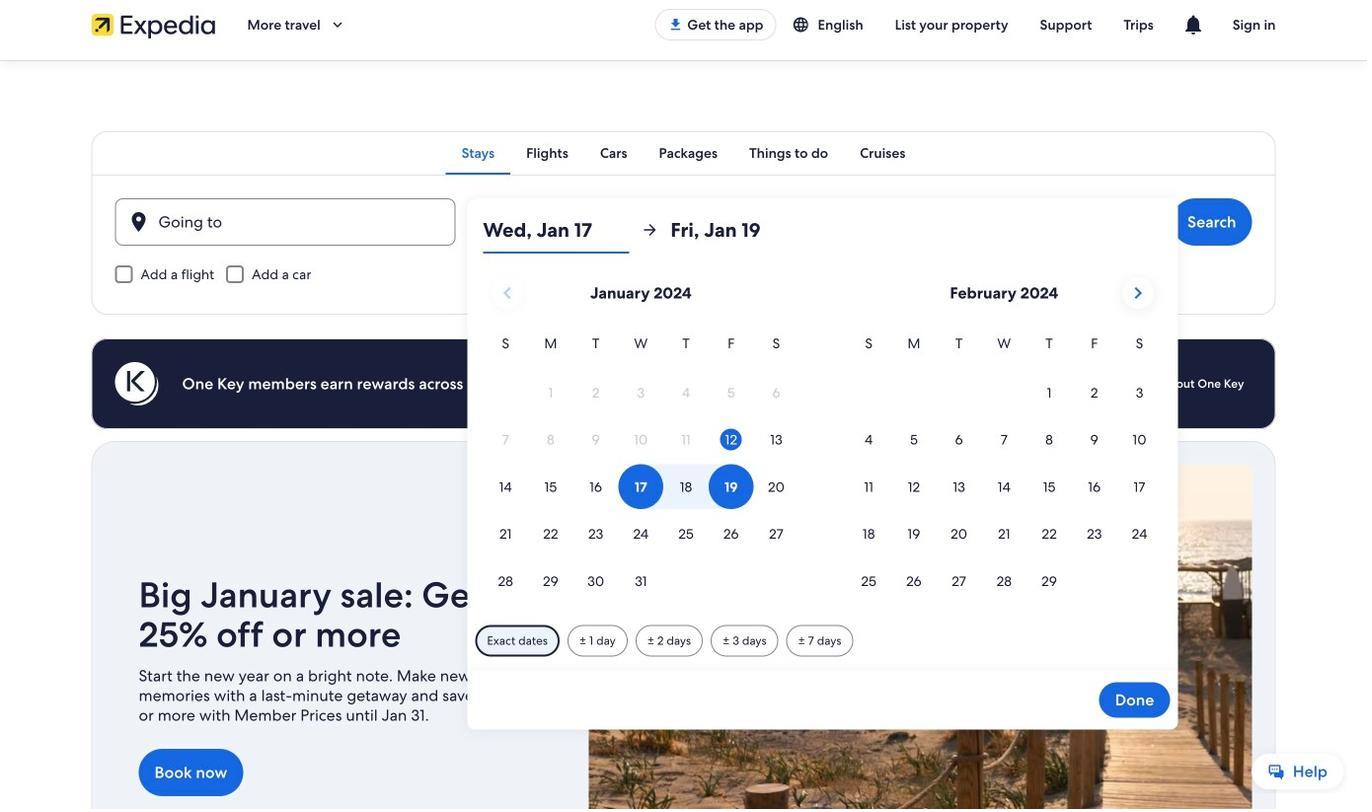Task type: vqa. For each thing, say whether or not it's contained in the screenshot.
Next month image
yes



Task type: locate. For each thing, give the bounding box(es) containing it.
tab list
[[91, 131, 1276, 175]]

main content
[[0, 60, 1368, 810]]

january 2024 element
[[483, 333, 799, 606]]

more travel image
[[329, 16, 346, 34]]

small image
[[793, 16, 818, 34]]

application
[[483, 270, 1163, 606]]

previous month image
[[496, 281, 519, 305]]



Task type: describe. For each thing, give the bounding box(es) containing it.
expedia logo image
[[91, 11, 216, 39]]

next month image
[[1127, 281, 1150, 305]]

download the app button image
[[668, 17, 684, 33]]

february 2024 element
[[847, 333, 1163, 606]]

communication center icon image
[[1182, 13, 1206, 37]]

directional image
[[641, 221, 659, 239]]

today element
[[721, 429, 742, 451]]



